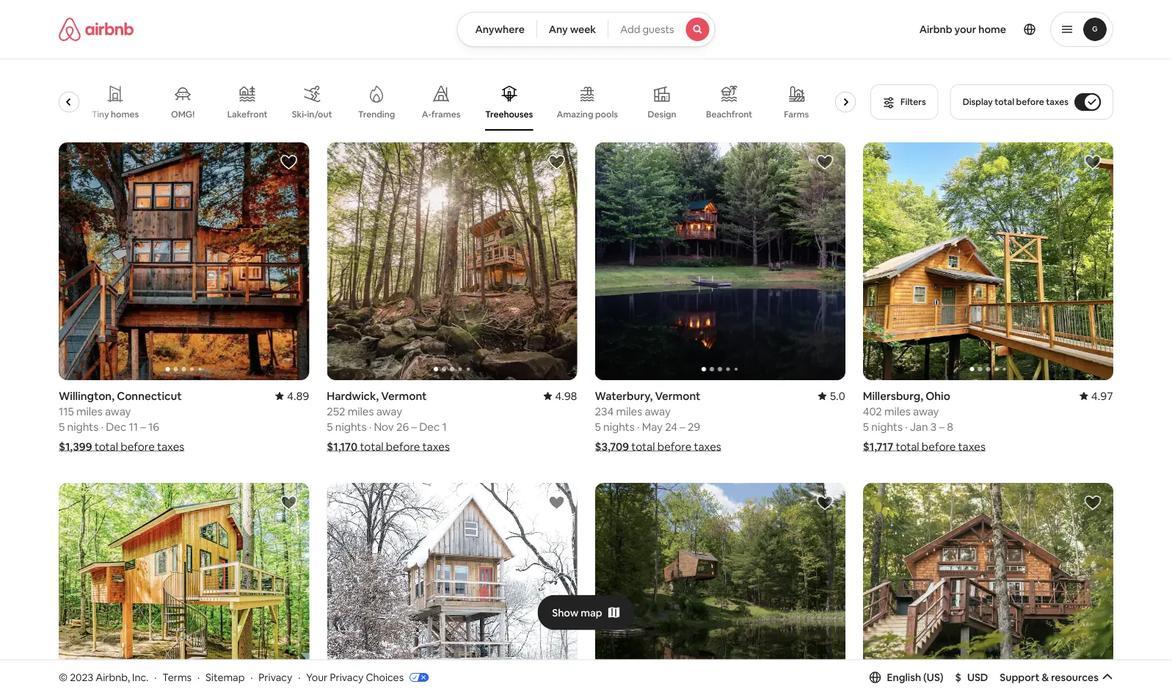 Task type: vqa. For each thing, say whether or not it's contained in the screenshot.
the account link
no



Task type: describe. For each thing, give the bounding box(es) containing it.
add
[[621, 23, 641, 36]]

252
[[327, 404, 345, 419]]

4.98 out of 5 average rating image
[[544, 389, 578, 403]]

any week
[[549, 23, 596, 36]]

your privacy choices link
[[306, 671, 429, 685]]

resources
[[1052, 671, 1099, 684]]

in/out
[[307, 109, 332, 120]]

· inside willington, connecticut 115 miles away 5 nights · dec 11 – 16 $1,399 total before taxes
[[101, 420, 103, 434]]

$1,170
[[327, 440, 358, 454]]

nights for 115
[[67, 420, 98, 434]]

– for dec
[[412, 420, 417, 434]]

farms
[[784, 109, 809, 120]]

sitemap link
[[206, 671, 245, 684]]

may
[[642, 420, 663, 434]]

airbnb
[[920, 23, 953, 36]]

dec inside willington, connecticut 115 miles away 5 nights · dec 11 – 16 $1,399 total before taxes
[[106, 420, 126, 434]]

terms
[[163, 671, 192, 684]]

waterbury, vermont 234 miles away 5 nights · may 24 – 29 $3,709 total before taxes
[[595, 389, 722, 454]]

anywhere button
[[457, 12, 537, 47]]

taxes for millersburg, ohio 402 miles away 5 nights · jan 3 – 8 $1,717 total before taxes
[[959, 440, 986, 454]]

$3,709
[[595, 440, 629, 454]]

trending
[[358, 109, 395, 120]]

before for waterbury, vermont 234 miles away 5 nights · may 24 – 29 $3,709 total before taxes
[[658, 440, 692, 454]]

millersburg,
[[863, 389, 924, 403]]

airbnb,
[[96, 671, 130, 684]]

$1,399
[[59, 440, 92, 454]]

english (us)
[[887, 671, 944, 684]]

lakefront
[[227, 109, 268, 120]]

your privacy choices
[[306, 671, 404, 684]]

miles for may
[[616, 404, 643, 419]]

– for 16
[[140, 420, 146, 434]]

tiny homes
[[92, 109, 139, 120]]

5 for 115 miles away
[[59, 420, 65, 434]]

usd
[[968, 671, 989, 684]]

show
[[552, 606, 579, 620]]

amazing
[[557, 109, 594, 120]]

· right inc.
[[154, 671, 157, 684]]

away for nov
[[376, 404, 402, 419]]

treehouses
[[486, 109, 533, 120]]

total inside "button"
[[995, 96, 1015, 108]]

8
[[948, 420, 954, 434]]

2023
[[70, 671, 93, 684]]

11
[[129, 420, 138, 434]]

miles for nov
[[348, 404, 374, 419]]

support
[[1000, 671, 1040, 684]]

taxes inside hardwick, vermont 252 miles away 5 nights · nov 26 – dec 1 $1,170 total before taxes
[[423, 440, 450, 454]]

waterbury,
[[595, 389, 653, 403]]

english
[[887, 671, 922, 684]]

402
[[863, 404, 883, 419]]

4.89 out of 5 average rating image
[[275, 389, 309, 403]]

before inside hardwick, vermont 252 miles away 5 nights · nov 26 – dec 1 $1,170 total before taxes
[[386, 440, 420, 454]]

· inside millersburg, ohio 402 miles away 5 nights · jan 3 – 8 $1,717 total before taxes
[[906, 420, 908, 434]]

pools
[[596, 109, 618, 120]]

away for may
[[645, 404, 671, 419]]

©
[[59, 671, 68, 684]]

4.98
[[555, 389, 578, 403]]

choices
[[366, 671, 404, 684]]

total inside hardwick, vermont 252 miles away 5 nights · nov 26 – dec 1 $1,170 total before taxes
[[360, 440, 384, 454]]

&
[[1042, 671, 1050, 684]]

beachfront
[[706, 109, 753, 120]]

mansions
[[28, 109, 67, 120]]

add to wishlist: sanford, maine image
[[280, 494, 298, 512]]

$ usd
[[956, 671, 989, 684]]

design
[[648, 109, 677, 120]]

profile element
[[733, 0, 1114, 59]]

privacy inside your privacy choices link
[[330, 671, 364, 684]]

anywhere
[[475, 23, 525, 36]]

(us)
[[924, 671, 944, 684]]

taxes for waterbury, vermont 234 miles away 5 nights · may 24 – 29 $3,709 total before taxes
[[694, 440, 722, 454]]

sitemap
[[206, 671, 245, 684]]

4.89
[[287, 389, 309, 403]]

omg!
[[171, 109, 195, 120]]

hardwick,
[[327, 389, 379, 403]]

total for millersburg, ohio 402 miles away 5 nights · jan 3 – 8 $1,717 total before taxes
[[896, 440, 920, 454]]

willington,
[[59, 389, 115, 403]]

home
[[979, 23, 1007, 36]]

group containing mansions
[[27, 73, 862, 131]]

airbnb your home link
[[911, 14, 1016, 45]]

guests
[[643, 23, 675, 36]]



Task type: locate. For each thing, give the bounding box(es) containing it.
before for millersburg, ohio 402 miles away 5 nights · jan 3 – 8 $1,717 total before taxes
[[922, 440, 956, 454]]

1 5 from the left
[[59, 420, 65, 434]]

3
[[931, 420, 937, 434]]

5 inside hardwick, vermont 252 miles away 5 nights · nov 26 – dec 1 $1,170 total before taxes
[[327, 420, 333, 434]]

– inside millersburg, ohio 402 miles away 5 nights · jan 3 – 8 $1,717 total before taxes
[[940, 420, 945, 434]]

– inside willington, connecticut 115 miles away 5 nights · dec 11 – 16 $1,399 total before taxes
[[140, 420, 146, 434]]

miles down willington,
[[76, 404, 103, 419]]

away inside hardwick, vermont 252 miles away 5 nights · nov 26 – dec 1 $1,170 total before taxes
[[376, 404, 402, 419]]

miles for dec
[[76, 404, 103, 419]]

4 away from the left
[[914, 404, 940, 419]]

millersburg, ohio 402 miles away 5 nights · jan 3 – 8 $1,717 total before taxes
[[863, 389, 986, 454]]

· inside hardwick, vermont 252 miles away 5 nights · nov 26 – dec 1 $1,170 total before taxes
[[369, 420, 372, 434]]

· left privacy link
[[251, 671, 253, 684]]

taxes inside display total before taxes "button"
[[1047, 96, 1069, 108]]

1 nights from the left
[[67, 420, 98, 434]]

frames
[[432, 109, 461, 120]]

miles inside willington, connecticut 115 miles away 5 nights · dec 11 – 16 $1,399 total before taxes
[[76, 404, 103, 419]]

away up jan
[[914, 404, 940, 419]]

miles inside the waterbury, vermont 234 miles away 5 nights · may 24 – 29 $3,709 total before taxes
[[616, 404, 643, 419]]

privacy left 'your'
[[259, 671, 292, 684]]

5.0
[[830, 389, 846, 403]]

miles
[[76, 404, 103, 419], [348, 404, 374, 419], [616, 404, 643, 419], [885, 404, 911, 419]]

vermont inside the waterbury, vermont 234 miles away 5 nights · may 24 – 29 $3,709 total before taxes
[[655, 389, 701, 403]]

filters button
[[871, 84, 939, 120]]

4.97
[[1092, 389, 1114, 403]]

0 horizontal spatial privacy
[[259, 671, 292, 684]]

away inside the waterbury, vermont 234 miles away 5 nights · may 24 – 29 $3,709 total before taxes
[[645, 404, 671, 419]]

vermont up 24
[[655, 389, 701, 403]]

taxes
[[1047, 96, 1069, 108], [157, 440, 184, 454], [423, 440, 450, 454], [694, 440, 722, 454], [959, 440, 986, 454]]

nights inside hardwick, vermont 252 miles away 5 nights · nov 26 – dec 1 $1,170 total before taxes
[[335, 420, 367, 434]]

ski-in/out
[[292, 109, 332, 120]]

before for willington, connecticut 115 miles away 5 nights · dec 11 – 16 $1,399 total before taxes
[[121, 440, 155, 454]]

privacy right 'your'
[[330, 671, 364, 684]]

show map
[[552, 606, 603, 620]]

·
[[101, 420, 103, 434], [369, 420, 372, 434], [637, 420, 640, 434], [906, 420, 908, 434], [154, 671, 157, 684], [198, 671, 200, 684], [251, 671, 253, 684], [298, 671, 301, 684]]

before inside millersburg, ohio 402 miles away 5 nights · jan 3 – 8 $1,717 total before taxes
[[922, 440, 956, 454]]

before inside "button"
[[1017, 96, 1045, 108]]

english (us) button
[[870, 671, 944, 684]]

willington, connecticut 115 miles away 5 nights · dec 11 – 16 $1,399 total before taxes
[[59, 389, 184, 454]]

display total before taxes
[[963, 96, 1069, 108]]

none search field containing anywhere
[[457, 12, 716, 47]]

support & resources
[[1000, 671, 1099, 684]]

4 miles from the left
[[885, 404, 911, 419]]

before down 24
[[658, 440, 692, 454]]

5
[[59, 420, 65, 434], [327, 420, 333, 434], [595, 420, 601, 434], [863, 420, 869, 434]]

5 down 115
[[59, 420, 65, 434]]

$
[[956, 671, 962, 684]]

2 vermont from the left
[[655, 389, 701, 403]]

26
[[397, 420, 409, 434]]

before inside the waterbury, vermont 234 miles away 5 nights · may 24 – 29 $3,709 total before taxes
[[658, 440, 692, 454]]

1
[[442, 420, 447, 434]]

234
[[595, 404, 614, 419]]

away up 11
[[105, 404, 131, 419]]

4 5 from the left
[[863, 420, 869, 434]]

total
[[995, 96, 1015, 108], [95, 440, 118, 454], [360, 440, 384, 454], [632, 440, 655, 454], [896, 440, 920, 454]]

away inside willington, connecticut 115 miles away 5 nights · dec 11 – 16 $1,399 total before taxes
[[105, 404, 131, 419]]

total right display
[[995, 96, 1015, 108]]

vermont for 234 miles away
[[655, 389, 701, 403]]

away up nov
[[376, 404, 402, 419]]

16
[[148, 420, 159, 434]]

total for willington, connecticut 115 miles away 5 nights · dec 11 – 16 $1,399 total before taxes
[[95, 440, 118, 454]]

miles down 'millersburg,'
[[885, 404, 911, 419]]

terms link
[[163, 671, 192, 684]]

· left 11
[[101, 420, 103, 434]]

total right the "$1,399"
[[95, 440, 118, 454]]

· left 'your'
[[298, 671, 301, 684]]

2 5 from the left
[[327, 420, 333, 434]]

away up may
[[645, 404, 671, 419]]

your
[[306, 671, 328, 684]]

nights inside willington, connecticut 115 miles away 5 nights · dec 11 – 16 $1,399 total before taxes
[[67, 420, 98, 434]]

– right 24
[[680, 420, 686, 434]]

· right the terms link
[[198, 671, 200, 684]]

add to wishlist: willington, connecticut image
[[280, 153, 298, 171]]

privacy
[[259, 671, 292, 684], [330, 671, 364, 684]]

– inside hardwick, vermont 252 miles away 5 nights · nov 26 – dec 1 $1,170 total before taxes
[[412, 420, 417, 434]]

5 down 252
[[327, 420, 333, 434]]

–
[[140, 420, 146, 434], [412, 420, 417, 434], [680, 420, 686, 434], [940, 420, 945, 434]]

add to wishlist: hardwick, vermont image
[[548, 153, 566, 171]]

24
[[665, 420, 678, 434]]

away inside millersburg, ohio 402 miles away 5 nights · jan 3 – 8 $1,717 total before taxes
[[914, 404, 940, 419]]

any
[[549, 23, 568, 36]]

5 down 402 on the bottom
[[863, 420, 869, 434]]

total down jan
[[896, 440, 920, 454]]

5.0 out of 5 average rating image
[[818, 389, 846, 403]]

– for 29
[[680, 420, 686, 434]]

2 miles from the left
[[348, 404, 374, 419]]

nights up the "$1,399"
[[67, 420, 98, 434]]

before
[[1017, 96, 1045, 108], [121, 440, 155, 454], [386, 440, 420, 454], [658, 440, 692, 454], [922, 440, 956, 454]]

0 horizontal spatial vermont
[[381, 389, 427, 403]]

tiny
[[92, 109, 109, 120]]

5 for 234 miles away
[[595, 420, 601, 434]]

total down may
[[632, 440, 655, 454]]

terms · sitemap · privacy ·
[[163, 671, 301, 684]]

any week button
[[537, 12, 609, 47]]

miles for jan
[[885, 404, 911, 419]]

4.97 out of 5 average rating image
[[1080, 389, 1114, 403]]

1 away from the left
[[105, 404, 131, 419]]

· left may
[[637, 420, 640, 434]]

dec inside hardwick, vermont 252 miles away 5 nights · nov 26 – dec 1 $1,170 total before taxes
[[419, 420, 440, 434]]

nov
[[374, 420, 394, 434]]

miles down waterbury,
[[616, 404, 643, 419]]

nights for 234
[[604, 420, 635, 434]]

3 miles from the left
[[616, 404, 643, 419]]

privacy link
[[259, 671, 292, 684]]

nights inside millersburg, ohio 402 miles away 5 nights · jan 3 – 8 $1,717 total before taxes
[[872, 420, 903, 434]]

nights down 252
[[335, 420, 367, 434]]

1 vermont from the left
[[381, 389, 427, 403]]

· inside the waterbury, vermont 234 miles away 5 nights · may 24 – 29 $3,709 total before taxes
[[637, 420, 640, 434]]

homes
[[111, 109, 139, 120]]

· left jan
[[906, 420, 908, 434]]

vermont inside hardwick, vermont 252 miles away 5 nights · nov 26 – dec 1 $1,170 total before taxes
[[381, 389, 427, 403]]

vermont
[[381, 389, 427, 403], [655, 389, 701, 403]]

nights up $3,709
[[604, 420, 635, 434]]

2 – from the left
[[412, 420, 417, 434]]

– right 3
[[940, 420, 945, 434]]

2 nights from the left
[[335, 420, 367, 434]]

before inside willington, connecticut 115 miles away 5 nights · dec 11 – 16 $1,399 total before taxes
[[121, 440, 155, 454]]

– for 8
[[940, 420, 945, 434]]

115
[[59, 404, 74, 419]]

total inside millersburg, ohio 402 miles away 5 nights · jan 3 – 8 $1,717 total before taxes
[[896, 440, 920, 454]]

29
[[688, 420, 701, 434]]

3 5 from the left
[[595, 420, 601, 434]]

dec left 11
[[106, 420, 126, 434]]

total down nov
[[360, 440, 384, 454]]

filters
[[901, 96, 927, 108]]

show map button
[[538, 595, 635, 631]]

5 inside millersburg, ohio 402 miles away 5 nights · jan 3 – 8 $1,717 total before taxes
[[863, 420, 869, 434]]

nights down 402 on the bottom
[[872, 420, 903, 434]]

add to wishlist: saint johnsbury, vermont image
[[1085, 494, 1102, 512]]

taxes for willington, connecticut 115 miles away 5 nights · dec 11 – 16 $1,399 total before taxes
[[157, 440, 184, 454]]

5 for 402 miles away
[[863, 420, 869, 434]]

1 privacy from the left
[[259, 671, 292, 684]]

2 away from the left
[[376, 404, 402, 419]]

week
[[570, 23, 596, 36]]

add guests button
[[608, 12, 716, 47]]

display
[[963, 96, 993, 108]]

2 privacy from the left
[[330, 671, 364, 684]]

taxes inside the waterbury, vermont 234 miles away 5 nights · may 24 – 29 $3,709 total before taxes
[[694, 440, 722, 454]]

dec left 1 on the left bottom of the page
[[419, 420, 440, 434]]

your
[[955, 23, 977, 36]]

2 dec from the left
[[419, 420, 440, 434]]

inc.
[[132, 671, 149, 684]]

add to wishlist: willow, new york image
[[816, 494, 834, 512]]

vermont for 252 miles away
[[381, 389, 427, 403]]

ski-
[[292, 109, 307, 120]]

total inside the waterbury, vermont 234 miles away 5 nights · may 24 – 29 $3,709 total before taxes
[[632, 440, 655, 454]]

connecticut
[[117, 389, 182, 403]]

support & resources button
[[1000, 671, 1114, 684]]

3 nights from the left
[[604, 420, 635, 434]]

miles inside millersburg, ohio 402 miles away 5 nights · jan 3 – 8 $1,717 total before taxes
[[885, 404, 911, 419]]

group
[[27, 73, 862, 131], [59, 142, 309, 381], [327, 142, 578, 381], [595, 142, 846, 381], [863, 142, 1114, 381], [59, 483, 309, 695], [327, 483, 578, 695], [595, 483, 846, 695], [863, 483, 1114, 695]]

before down 26
[[386, 440, 420, 454]]

5 down 234
[[595, 420, 601, 434]]

total for waterbury, vermont 234 miles away 5 nights · may 24 – 29 $3,709 total before taxes
[[632, 440, 655, 454]]

nights
[[67, 420, 98, 434], [335, 420, 367, 434], [604, 420, 635, 434], [872, 420, 903, 434]]

None search field
[[457, 12, 716, 47]]

1 miles from the left
[[76, 404, 103, 419]]

miles down hardwick,
[[348, 404, 374, 419]]

3 away from the left
[[645, 404, 671, 419]]

· left nov
[[369, 420, 372, 434]]

4 nights from the left
[[872, 420, 903, 434]]

– right 26
[[412, 420, 417, 434]]

add to wishlist: frazeysburg, ohio image
[[548, 494, 566, 512]]

display total before taxes button
[[951, 84, 1114, 120]]

hardwick, vermont 252 miles away 5 nights · nov 26 – dec 1 $1,170 total before taxes
[[327, 389, 450, 454]]

1 horizontal spatial vermont
[[655, 389, 701, 403]]

airbnb your home
[[920, 23, 1007, 36]]

jan
[[911, 420, 929, 434]]

5 inside the waterbury, vermont 234 miles away 5 nights · may 24 – 29 $3,709 total before taxes
[[595, 420, 601, 434]]

vermont up 26
[[381, 389, 427, 403]]

away
[[105, 404, 131, 419], [376, 404, 402, 419], [645, 404, 671, 419], [914, 404, 940, 419]]

– inside the waterbury, vermont 234 miles away 5 nights · may 24 – 29 $3,709 total before taxes
[[680, 420, 686, 434]]

miles inside hardwick, vermont 252 miles away 5 nights · nov 26 – dec 1 $1,170 total before taxes
[[348, 404, 374, 419]]

1 dec from the left
[[106, 420, 126, 434]]

3 – from the left
[[680, 420, 686, 434]]

away for jan
[[914, 404, 940, 419]]

0 horizontal spatial dec
[[106, 420, 126, 434]]

$1,717
[[863, 440, 894, 454]]

add to wishlist: millersburg, ohio image
[[1085, 153, 1102, 171]]

© 2023 airbnb, inc. ·
[[59, 671, 157, 684]]

before down 3
[[922, 440, 956, 454]]

1 horizontal spatial dec
[[419, 420, 440, 434]]

5 for 252 miles away
[[327, 420, 333, 434]]

away for dec
[[105, 404, 131, 419]]

5 inside willington, connecticut 115 miles away 5 nights · dec 11 – 16 $1,399 total before taxes
[[59, 420, 65, 434]]

taxes inside millersburg, ohio 402 miles away 5 nights · jan 3 – 8 $1,717 total before taxes
[[959, 440, 986, 454]]

taxes inside willington, connecticut 115 miles away 5 nights · dec 11 – 16 $1,399 total before taxes
[[157, 440, 184, 454]]

add guests
[[621, 23, 675, 36]]

nights inside the waterbury, vermont 234 miles away 5 nights · may 24 – 29 $3,709 total before taxes
[[604, 420, 635, 434]]

4 – from the left
[[940, 420, 945, 434]]

add to wishlist: waterbury, vermont image
[[816, 153, 834, 171]]

before down 11
[[121, 440, 155, 454]]

nights for 402
[[872, 420, 903, 434]]

before right display
[[1017, 96, 1045, 108]]

1 – from the left
[[140, 420, 146, 434]]

dec
[[106, 420, 126, 434], [419, 420, 440, 434]]

nights for 252
[[335, 420, 367, 434]]

– right 11
[[140, 420, 146, 434]]

ohio
[[926, 389, 951, 403]]

total inside willington, connecticut 115 miles away 5 nights · dec 11 – 16 $1,399 total before taxes
[[95, 440, 118, 454]]

map
[[581, 606, 603, 620]]

1 horizontal spatial privacy
[[330, 671, 364, 684]]



